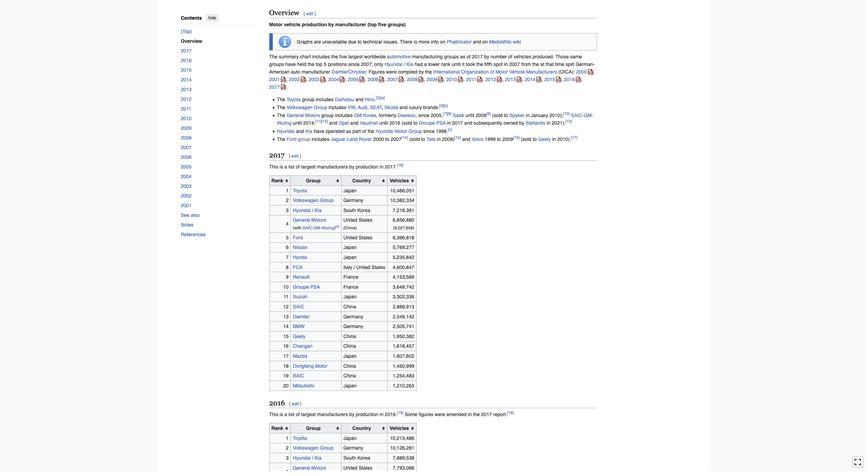 Task type: vqa. For each thing, say whether or not it's contained in the screenshot.
SAIC- within SAIC-GM- Wuling
yes



Task type: locate. For each thing, give the bounding box(es) containing it.
gm- inside saic-gm- wuling
[[584, 113, 594, 119]]

geely
[[539, 137, 551, 142], [293, 334, 306, 340]]

group inside the ford group includes jaguar land rover 2000 to 2007 [14] (sold to tata in 2008) [15] and volvo 1999 to 2009 [16] (sold to geely in 2010). [17]
[[298, 137, 311, 142]]

to right the due
[[358, 39, 362, 45]]

manufacturer
[[336, 22, 367, 27], [302, 69, 331, 75]]

daewoo link
[[398, 113, 416, 119]]

vehicles
[[514, 54, 532, 59]]

a inside this is a list of largest manufacturers by production in 2016. [19] some figures were amended in the 2017 report. [18]
[[285, 413, 287, 418]]

2002 link up see also link
[[181, 191, 256, 201]]

6 japan from the top
[[344, 384, 357, 389]]

2016
[[181, 58, 192, 63], [565, 77, 575, 82], [390, 121, 401, 126], [269, 400, 285, 408]]

1 for 10,213,486
[[286, 436, 289, 442]]

includes
[[312, 54, 330, 59], [316, 97, 334, 102], [329, 105, 347, 110], [335, 113, 353, 119], [312, 137, 330, 142]]

1 south from the top
[[344, 208, 356, 213]]

4 china from the top
[[344, 364, 356, 369]]

1 horizontal spatial [18] link
[[508, 411, 514, 416]]

until left it
[[452, 61, 461, 67]]

1 vertical spatial have
[[314, 129, 325, 134]]

hyundai motor group link
[[376, 129, 422, 134]]

the for the toyota group includes daihatsu and hino . [2] [a]
[[277, 97, 285, 102]]

manufacturers for 2017.
[[317, 164, 348, 170]]

0 vertical spatial as
[[461, 54, 466, 59]]

south korea for 10,382,334
[[344, 208, 371, 213]]

group
[[314, 105, 328, 110], [409, 129, 422, 134], [306, 178, 321, 184], [320, 198, 334, 204], [306, 426, 321, 432], [320, 446, 334, 452]]

1 volkswagen group from the top
[[293, 198, 334, 204]]

volvo
[[472, 137, 484, 142]]

, down "german-"
[[594, 69, 595, 75]]

1 3 from the top
[[286, 208, 289, 213]]

production inside this is a list of largest manufacturers by production in 2017. [18]
[[356, 164, 379, 170]]

and up the volkswagen group includes vw , audi , seat , skoda and luxury brands. [3] [b]
[[356, 97, 364, 102]]

of down mitsubishi link
[[296, 413, 300, 418]]

germany for 2,505,741
[[344, 324, 364, 330]]

largest up 2007;
[[349, 54, 363, 59]]

0 horizontal spatial were
[[387, 69, 397, 75]]

0 vertical spatial geely
[[539, 137, 551, 142]]

vehicles for 10,213,486
[[390, 426, 409, 432]]

includes up opel
[[335, 113, 353, 119]]

the inside the ford group includes jaguar land rover 2000 to 2007 [14] (sold to tata in 2008) [15] and volvo 1999 to 2009 [16] (sold to geely in 2010). [17]
[[277, 137, 285, 142]]

[ for 2017
[[289, 154, 290, 159]]

1 vertical spatial volkswagen group link
[[293, 198, 334, 204]]

edit link down ford group link
[[292, 154, 299, 159]]

, for , 2003
[[306, 77, 307, 82]]

6,386,818
[[393, 235, 415, 241]]

mazda link
[[293, 354, 308, 360]]

0 vertical spatial 2012
[[486, 77, 497, 82]]

since
[[349, 61, 360, 67], [419, 113, 430, 119], [424, 129, 435, 134]]

2003 up see
[[181, 184, 192, 189]]

from
[[522, 61, 531, 67]]

volkswagen for 10,466,051
[[293, 198, 319, 204]]

1 horizontal spatial saic-
[[571, 113, 584, 119]]

1 vertical spatial 2010
[[181, 116, 192, 121]]

includes for the
[[312, 54, 330, 59]]

0 vertical spatial 2013
[[505, 77, 516, 82]]

france for renault
[[344, 275, 359, 280]]

includes inside the ford group includes jaguar land rover 2000 to 2007 [14] (sold to tata in 2008) [15] and volvo 1999 to 2009 [16] (sold to geely in 2010). [17]
[[312, 137, 330, 142]]

17
[[283, 354, 289, 360]]

0 vertical spatial 2007 link
[[388, 74, 405, 85]]

and up ford group link
[[296, 129, 304, 134]]

rank
[[272, 178, 284, 184], [272, 426, 284, 432]]

1 horizontal spatial 2012
[[486, 77, 497, 82]]

1 horizontal spatial 2013 link
[[505, 74, 522, 85]]

motors inside "general motors (with saic-gm-wuling ) [d]"
[[312, 218, 326, 223]]

united inside united states (china)
[[344, 218, 358, 223]]

, for , 2015
[[542, 77, 544, 82]]

2 volkswagen group from the top
[[293, 446, 334, 452]]

korea for 10,466,051
[[358, 208, 371, 213]]

is for 2017.
[[280, 164, 283, 170]]

opel
[[339, 121, 349, 126]]

1 horizontal spatial 2011
[[466, 77, 477, 82]]

1 this from the top
[[269, 164, 279, 170]]

1,450,999
[[393, 364, 415, 369]]

, 2007
[[385, 77, 398, 82]]

, down daimlerchrysler
[[346, 77, 347, 82]]

group down , 2003
[[302, 97, 315, 102]]

2 china from the top
[[344, 334, 356, 340]]

production left the 2016.
[[356, 413, 379, 418]]

2 vertical spatial volkswagen group link
[[293, 446, 334, 452]]

2011 inside 2011 link
[[181, 106, 191, 112]]

3 germany from the top
[[344, 324, 364, 330]]

south for 10,126,281
[[344, 456, 356, 462]]

phabricator
[[447, 39, 472, 45]]

1 horizontal spatial wuling
[[322, 226, 334, 231]]

1 vertical spatial 2006 link
[[181, 152, 256, 162]]

0 vertical spatial 2002
[[289, 77, 300, 82]]

1 vertical spatial wuling
[[322, 226, 334, 231]]

1 rank from the top
[[272, 178, 284, 184]]

0 horizontal spatial 5
[[286, 235, 289, 241]]

[b] link
[[444, 104, 448, 108]]

the volkswagen group includes vw , audi , seat , skoda and luxury brands. [3] [b]
[[277, 104, 448, 110]]

2001 link left auto
[[269, 74, 286, 85]]

, down daimlerchrysler . figures were compiled by the international organization of motor vehicle manufacturers (oica): 2000
[[464, 77, 465, 82]]

0 horizontal spatial on
[[441, 39, 446, 45]]

2 list from the top
[[289, 413, 295, 418]]

0 vertical spatial toyota
[[287, 97, 301, 102]]

edit for overview
[[306, 11, 314, 16]]

, for , 2016
[[562, 77, 563, 82]]

0 vertical spatial ]
[[315, 11, 316, 16]]

[10]
[[564, 112, 570, 117]]

1 horizontal spatial geely
[[539, 137, 551, 142]]

geely link
[[539, 137, 551, 142], [293, 334, 306, 340]]

2,549,142
[[393, 314, 415, 320]]

kia
[[407, 61, 414, 67], [306, 129, 313, 134], [315, 208, 322, 213], [315, 456, 322, 462]]

2 2 from the top
[[286, 446, 289, 452]]

1 vertical spatial 2009 link
[[181, 123, 256, 133]]

hyundai / kia up general motors at bottom left
[[293, 456, 322, 462]]

since inside manufacturing groups as of 2017 by number of vehicles produced. those same groups have held the top 5 positions since 2007; only
[[349, 61, 360, 67]]

0 horizontal spatial 2010 link
[[181, 114, 256, 123]]

2 this from the top
[[269, 413, 279, 418]]

0 vertical spatial korea
[[364, 113, 377, 119]]

list for 2016.
[[289, 413, 295, 418]]

4 germany from the top
[[344, 446, 364, 452]]

includes for jaguar
[[312, 137, 330, 142]]

1 vertical spatial 2003 link
[[181, 182, 256, 191]]

1 1 from the top
[[286, 188, 289, 194]]

0 horizontal spatial 2010
[[181, 116, 192, 121]]

china for baic
[[344, 374, 356, 379]]

5 japan from the top
[[344, 354, 357, 360]]

2007 link
[[388, 74, 405, 85], [181, 143, 256, 152]]

united states for 7,793,066
[[344, 466, 373, 472]]

, inside ", 2001"
[[594, 69, 595, 75]]

2017.
[[385, 164, 397, 170]]

, 2005
[[346, 77, 359, 82]]

, down vehicle
[[522, 77, 524, 82]]

hyundai / kia for 10,213,486
[[293, 456, 322, 462]]

produced.
[[533, 54, 555, 59]]

vehicles up 10,466,051
[[390, 178, 409, 184]]

1 vertical spatial 2000
[[374, 137, 384, 142]]

includes inside the general motors group includes gm korea , formerly daewoo , since 2005, [7] [8] saab until 2009 [9] (sold to spyker in january 2010), [10]
[[335, 113, 353, 119]]

gm- right [10] link
[[584, 113, 594, 119]]

rank
[[441, 61, 451, 67]]

0 vertical spatial motors
[[305, 113, 320, 119]]

[ edit ] up graphs
[[304, 11, 316, 16]]

2 for 10,382,334
[[286, 198, 289, 204]]

until inside had a lower rank until it took the fifth spot in 2007 from the at that time split german- american auto manufacturer
[[452, 61, 461, 67]]

2009 inside the general motors group includes gm korea , formerly daewoo , since 2005, [7] [8] saab until 2009 [9] (sold to spyker in january 2010), [10]
[[476, 113, 487, 119]]

0 horizontal spatial 2002
[[181, 193, 192, 199]]

edit down mitsubishi link
[[292, 402, 299, 407]]

2 on from the left
[[483, 39, 488, 45]]

volkswagen for 10,213,486
[[293, 446, 319, 452]]

issues.
[[384, 39, 399, 45]]

1 vertical spatial 2001
[[181, 203, 192, 208]]

, left skoda link
[[382, 105, 383, 110]]

2015 link
[[181, 65, 256, 75], [545, 74, 562, 85]]

psa inside 'until 2014, [11] [12] and opel and vauxhall until 2016 (sold to groupe psa in 2017 and subsequently owned by stellantis in 2021). [13]'
[[437, 121, 446, 126]]

, left the audi link
[[356, 105, 357, 110]]

since up 'until 2014, [11] [12] and opel and vauxhall until 2016 (sold to groupe psa in 2017 and subsequently owned by stellantis in 2021). [13]'
[[419, 113, 430, 119]]

to up owned
[[504, 113, 508, 119]]

1 vertical spatial 2002
[[181, 193, 192, 199]]

hyundai / kia for 10,466,051
[[293, 208, 322, 213]]

1 vertical spatial 2004
[[181, 174, 192, 179]]

edit for 2016
[[292, 402, 299, 407]]

[19] link
[[397, 411, 404, 416]]

wuling left [d] 'link'
[[322, 226, 334, 231]]

toyota link for ford group
[[287, 97, 301, 102]]

3 for 10,126,281
[[286, 456, 289, 462]]

1 germany from the top
[[344, 198, 364, 204]]

general inside "general motors (with saic-gm-wuling ) [d]"
[[293, 218, 310, 223]]

] up motor vehicle production by manufacturer (top five groups)
[[315, 11, 316, 16]]

in right spot
[[504, 61, 508, 67]]

hyundai / kia down automotive
[[385, 61, 414, 67]]

wuling up hyundai link
[[277, 121, 292, 126]]

2001 down american on the left top of page
[[269, 77, 280, 82]]

, for , 2006
[[365, 77, 367, 82]]

, for , 2005
[[346, 77, 347, 82]]

groups up american on the left top of page
[[269, 61, 284, 67]]

france for groupe psa
[[344, 285, 359, 290]]

2 germany from the top
[[344, 314, 364, 320]]

2009 inside the ford group includes jaguar land rover 2000 to 2007 [14] (sold to tata in 2008) [15] and volvo 1999 to 2009 [16] (sold to geely in 2010). [17]
[[503, 137, 514, 142]]

a
[[425, 61, 427, 67], [285, 164, 287, 170], [285, 413, 287, 418]]

2 united states from the top
[[344, 466, 373, 472]]

manufacturer up the due
[[336, 22, 367, 27]]

volkswagen group for 10,126,281
[[293, 446, 334, 452]]

0 vertical spatial 2001 link
[[269, 74, 286, 85]]

[ edit ] for overview
[[304, 11, 316, 16]]

group inside the toyota group includes daihatsu and hino . [2] [a]
[[302, 97, 315, 102]]

, down international organization of motor vehicle manufacturers link
[[503, 77, 504, 82]]

since up the ford group includes jaguar land rover 2000 to 2007 [14] (sold to tata in 2008) [15] and volvo 1999 to 2009 [16] (sold to geely in 2010). [17]
[[424, 129, 435, 134]]

1 2 from the top
[[286, 198, 289, 204]]

1 horizontal spatial 2005
[[348, 77, 359, 82]]

hyundai / kia link for 10,213,486
[[293, 456, 322, 462]]

2 south from the top
[[344, 456, 356, 462]]

toyota link for ford
[[293, 188, 307, 194]]

0 vertical spatial geely link
[[539, 137, 551, 142]]

(9,027,658)
[[394, 226, 415, 231]]

0 horizontal spatial overview
[[181, 38, 202, 44]]

0 horizontal spatial 2002 link
[[181, 191, 256, 201]]

1 vertical spatial 2005
[[181, 164, 192, 170]]

[ edit ] down mitsubishi link
[[290, 402, 302, 407]]

[ edit ] for 2017
[[289, 154, 301, 159]]

five
[[378, 22, 387, 27], [340, 54, 347, 59]]

, down (oica):
[[562, 77, 563, 82]]

saab link
[[453, 113, 465, 119]]

1 vertical spatial 2003
[[181, 184, 192, 189]]

1 horizontal spatial 5
[[324, 61, 327, 67]]

of inside this is a list of largest manufacturers by production in 2016. [19] some figures were amended in the 2017 report. [18]
[[296, 413, 300, 418]]

2016 link down split
[[565, 74, 582, 85]]

, 2015
[[542, 77, 556, 82]]

0 vertical spatial psa
[[437, 121, 446, 126]]

have inside manufacturing groups as of 2017 by number of vehicles produced. those same groups have held the top 5 positions since 2007; only
[[286, 61, 296, 67]]

mazda
[[293, 354, 308, 360]]

groupe psa link down 2005,
[[419, 121, 446, 126]]

2017 left report.
[[482, 413, 492, 418]]

there
[[400, 39, 413, 45]]

group inside the volkswagen group includes vw , audi , seat , skoda and luxury brands. [3] [b]
[[314, 105, 328, 110]]

the for the summary chart includes the five largest worldwide automotive
[[269, 54, 278, 59]]

china for geely
[[344, 334, 356, 340]]

group inside the general motors group includes gm korea , formerly daewoo , since 2005, [7] [8] saab until 2009 [9] (sold to spyker in january 2010), [10]
[[322, 113, 334, 119]]

, right , 2016
[[582, 77, 583, 82]]

saic link
[[293, 305, 304, 310]]

saab
[[453, 113, 465, 119]]

2 japan from the top
[[344, 245, 357, 251]]

, down seat
[[377, 113, 378, 119]]

is
[[414, 39, 418, 45], [280, 164, 283, 170], [280, 413, 283, 418]]

1999
[[485, 137, 496, 142]]

until 2014, [11] [12] and opel and vauxhall until 2016 (sold to groupe psa in 2017 and subsequently owned by stellantis in 2021). [13]
[[292, 119, 572, 126]]

(with
[[293, 226, 302, 231]]

0 horizontal spatial 2012
[[181, 96, 192, 102]]

1 horizontal spatial 2004
[[328, 77, 339, 82]]

1 vertical spatial ]
[[300, 154, 301, 159]]

1 china from the top
[[344, 305, 356, 310]]

edit link down mitsubishi link
[[292, 402, 299, 407]]

manufacturers inside this is a list of largest manufacturers by production in 2017. [18]
[[317, 164, 348, 170]]

geely down stellantis
[[539, 137, 551, 142]]

0 horizontal spatial gm-
[[314, 226, 322, 231]]

edit down ford group link
[[292, 154, 299, 159]]

the left fifth
[[477, 61, 483, 67]]

, down the international
[[444, 77, 445, 82]]

until right saab
[[466, 113, 475, 119]]

2001 link
[[269, 74, 286, 85], [181, 201, 256, 211]]

info
[[431, 39, 439, 45]]

0 vertical spatial rank
[[272, 178, 284, 184]]

, for , 2009
[[424, 77, 426, 82]]

0 vertical spatial 2011 link
[[466, 74, 483, 85]]

is inside this is a list of largest manufacturers by production in 2017. [18]
[[280, 164, 283, 170]]

five up positions
[[340, 54, 347, 59]]

2002 up see
[[181, 193, 192, 199]]

3 japan from the top
[[344, 255, 357, 261]]

, for , 2017
[[582, 77, 583, 82]]

a down '20'
[[285, 413, 287, 418]]

1 horizontal spatial 2003
[[309, 77, 320, 82]]

rover
[[359, 137, 372, 142]]

general for general motors
[[293, 466, 310, 472]]

0 horizontal spatial 2011 link
[[181, 104, 256, 114]]

1 vertical spatial 2012
[[181, 96, 192, 102]]

manufacturers inside this is a list of largest manufacturers by production in 2016. [19] some figures were amended in the 2017 report. [18]
[[317, 413, 348, 418]]

group for daihatsu
[[302, 97, 315, 102]]

1 vertical spatial hyundai / kia link
[[293, 208, 322, 213]]

1 united states from the top
[[344, 235, 373, 241]]

edit up graphs
[[306, 11, 314, 16]]

the down vauxhall on the top of the page
[[368, 129, 375, 134]]

1 horizontal spatial have
[[314, 129, 325, 134]]

in inside the general motors group includes gm korea , formerly daewoo , since 2005, [7] [8] saab until 2009 [9] (sold to spyker in january 2010), [10]
[[526, 113, 530, 119]]

0 horizontal spatial groupe psa link
[[293, 285, 320, 290]]

3
[[286, 208, 289, 213], [286, 456, 289, 462]]

hyundai / kia link up general motors at bottom left
[[293, 456, 322, 462]]

2012
[[486, 77, 497, 82], [181, 96, 192, 102]]

largest inside this is a list of largest manufacturers by production in 2016. [19] some figures were amended in the 2017 report. [18]
[[301, 413, 316, 418]]

2 rank from the top
[[272, 426, 284, 432]]

, 2004
[[326, 77, 339, 82]]

2 for 10,126,281
[[286, 446, 289, 452]]

of inside this is a list of largest manufacturers by production in 2017. [18]
[[296, 164, 300, 170]]

1 horizontal spatial 2006 link
[[368, 74, 385, 85]]

, for , 2012
[[483, 77, 484, 82]]

0 vertical spatial 2001
[[269, 77, 280, 82]]

1 horizontal spatial geely link
[[539, 137, 551, 142]]

on right info
[[441, 39, 446, 45]]

4 japan from the top
[[344, 295, 357, 300]]

saic
[[293, 305, 304, 310]]

[
[[304, 11, 305, 16], [289, 154, 290, 159], [290, 402, 291, 407]]

have inside hyundai and kia have operated as part of the hyundai motor group since 1998. [c]
[[314, 129, 325, 134]]

0 vertical spatial [
[[304, 11, 305, 16]]

german-
[[576, 61, 595, 67]]

2012 link
[[486, 74, 503, 85], [181, 94, 256, 104]]

volkswagen group up general motors at bottom left
[[293, 446, 334, 452]]

2 country from the top
[[353, 426, 371, 432]]

to left tata
[[421, 137, 426, 142]]

saic-gm-wuling link
[[303, 226, 334, 231]]

2 vertical spatial ]
[[300, 402, 302, 407]]

2006
[[368, 77, 379, 82], [181, 155, 192, 160]]

2016 link
[[181, 56, 256, 65], [565, 74, 582, 85]]

1 vertical spatial country
[[353, 426, 371, 432]]

geely link down the "bmw" link
[[293, 334, 306, 340]]

1 horizontal spatial 2005 link
[[348, 74, 365, 85]]

5 china from the top
[[344, 374, 356, 379]]

manufacturers for 2016.
[[317, 413, 348, 418]]

volkswagen group for 10,382,334
[[293, 198, 334, 204]]

motors for general motors
[[312, 466, 326, 472]]

this is a list of largest manufacturers by production in 2017. [18]
[[269, 163, 404, 170]]

[18] inside this is a list of largest manufacturers by production in 2017. [18]
[[397, 163, 404, 168]]

wuling inside "general motors (with saic-gm-wuling ) [d]"
[[322, 226, 334, 231]]

1 vertical spatial 3
[[286, 456, 289, 462]]

[19]
[[397, 411, 404, 416]]

united states for 6,386,818
[[344, 235, 373, 241]]

includes inside the volkswagen group includes vw , audi , seat , skoda and luxury brands. [3] [b]
[[329, 105, 347, 110]]

and inside hyundai and kia have operated as part of the hyundai motor group since 1998. [c]
[[296, 129, 304, 134]]

0 vertical spatial 2000
[[577, 69, 587, 75]]

1 horizontal spatial groupe
[[419, 121, 435, 126]]

, 2009
[[424, 77, 438, 82]]

this inside this is a list of largest manufacturers by production in 2017. [18]
[[269, 164, 279, 170]]

daimlerchrysler . figures were compiled by the international organization of motor vehicle manufacturers (oica): 2000
[[332, 69, 587, 75]]

(top
[[368, 22, 377, 27]]

is inside this is a list of largest manufacturers by production in 2016. [19] some figures were amended in the 2017 report. [18]
[[280, 413, 283, 418]]

2017 link down american on the left top of page
[[269, 82, 286, 93]]

,
[[594, 69, 595, 75], [286, 77, 288, 82], [306, 77, 307, 82], [326, 77, 327, 82], [346, 77, 347, 82], [365, 77, 367, 82], [385, 77, 386, 82], [405, 77, 406, 82], [424, 77, 426, 82], [444, 77, 445, 82], [464, 77, 465, 82], [483, 77, 484, 82], [503, 77, 504, 82], [522, 77, 524, 82], [542, 77, 544, 82], [562, 77, 563, 82], [582, 77, 583, 82], [356, 105, 357, 110], [368, 105, 369, 110], [382, 105, 383, 110], [377, 113, 378, 119], [416, 113, 417, 119]]

2 3 from the top
[[286, 456, 289, 462]]

[17]
[[571, 136, 578, 140]]

list inside this is a list of largest manufacturers by production in 2017. [18]
[[289, 164, 295, 170]]

2016 inside 'until 2014, [11] [12] and opel and vauxhall until 2016 (sold to groupe psa in 2017 and subsequently owned by stellantis in 2021). [13]'
[[390, 121, 401, 126]]

1 france from the top
[[344, 275, 359, 280]]

2015 link down that
[[545, 74, 562, 85]]

the inside the toyota group includes daihatsu and hino . [2] [a]
[[277, 97, 285, 102]]

includes inside the toyota group includes daihatsu and hino . [2] [a]
[[316, 97, 334, 102]]

1 horizontal spatial 2009 link
[[427, 74, 444, 85]]

0 vertical spatial 2012 link
[[486, 74, 503, 85]]

0 vertical spatial 2008 link
[[407, 74, 424, 85]]

the inside the volkswagen group includes vw , audi , seat , skoda and luxury brands. [3] [b]
[[277, 105, 285, 110]]

1 horizontal spatial 2001 link
[[269, 74, 286, 85]]

1 south korea from the top
[[344, 208, 371, 213]]

hyundai / kia link down automotive
[[385, 61, 414, 67]]

group up [12] link
[[322, 113, 334, 119]]

1 country from the top
[[353, 178, 371, 184]]

0 horizontal spatial 2008 link
[[181, 133, 256, 143]]

owned
[[504, 121, 518, 126]]

5 right top
[[324, 61, 327, 67]]

2 manufacturers from the top
[[317, 413, 348, 418]]

0 vertical spatial this
[[269, 164, 279, 170]]

1 vehicles from the top
[[390, 178, 409, 184]]

2003 link down top
[[309, 74, 326, 85]]

[ edit ] for 2016
[[290, 402, 302, 407]]

1 on from the left
[[441, 39, 446, 45]]

and up volvo
[[465, 121, 473, 126]]

in
[[504, 61, 508, 67], [526, 113, 530, 119], [447, 121, 451, 126], [547, 121, 551, 126], [437, 137, 441, 142], [553, 137, 556, 142], [380, 164, 384, 170], [380, 413, 384, 418], [468, 413, 472, 418]]

have down summary
[[286, 61, 296, 67]]

[ edit ] down ford group link
[[289, 154, 301, 159]]

korea inside the general motors group includes gm korea , formerly daewoo , since 2005, [7] [8] saab until 2009 [9] (sold to spyker in january 2010), [10]
[[364, 113, 377, 119]]

amended
[[447, 413, 467, 418]]

list inside this is a list of largest manufacturers by production in 2016. [19] some figures were amended in the 2017 report. [18]
[[289, 413, 295, 418]]

2 south korea from the top
[[344, 456, 371, 462]]

1 vertical spatial [
[[289, 154, 290, 159]]

1
[[286, 188, 289, 194], [286, 436, 289, 442]]

largest down ford group link
[[301, 164, 316, 170]]

the inside the general motors group includes gm korea , formerly daewoo , since 2005, [7] [8] saab until 2009 [9] (sold to spyker in january 2010), [10]
[[277, 113, 285, 119]]

on left the "mediawiki" on the top of page
[[483, 39, 488, 45]]

2
[[286, 198, 289, 204], [286, 446, 289, 452]]

volkswagen inside the volkswagen group includes vw , audi , seat , skoda and luxury brands. [3] [b]
[[287, 105, 313, 110]]

jaguar land rover link
[[331, 137, 372, 142]]

1 horizontal spatial 2017 link
[[269, 82, 286, 93]]

[15] link
[[455, 136, 461, 140]]

2 vehicles from the top
[[390, 426, 409, 432]]

includes down daihatsu "link"
[[329, 105, 347, 110]]

2017 inside this is a list of largest manufacturers by production in 2016. [19] some figures were amended in the 2017 report. [18]
[[482, 413, 492, 418]]

general for general motors (with saic-gm-wuling ) [d]
[[293, 218, 310, 223]]

have
[[286, 61, 296, 67], [314, 129, 325, 134]]

volkswagen group link up general motors at bottom left
[[293, 446, 334, 452]]

daewoo
[[398, 113, 416, 119]]

groupe psa link down "renault" link at left
[[293, 285, 320, 290]]

groupe down "renault" link at left
[[293, 285, 309, 290]]

of down ford group link
[[296, 164, 300, 170]]

0 vertical spatial country
[[353, 178, 371, 184]]

, inside , 2017
[[582, 77, 583, 82]]

groupe psa
[[293, 285, 320, 290]]

, 2003
[[306, 77, 320, 82]]

china
[[344, 305, 356, 310], [344, 334, 356, 340], [344, 344, 356, 350], [344, 364, 356, 369], [344, 374, 356, 379]]

in right amended in the bottom of the page
[[468, 413, 472, 418]]

and up daewoo 'link'
[[400, 105, 408, 110]]

, for , 2008
[[405, 77, 406, 82]]

2 vertical spatial hyundai / kia link
[[293, 456, 322, 462]]

5 inside manufacturing groups as of 2017 by number of vehicles produced. those same groups have held the top 5 positions since 2007; only
[[324, 61, 327, 67]]

, down manufacturers
[[542, 77, 544, 82]]

[d] link
[[336, 225, 339, 229]]

group down kia link
[[298, 137, 311, 142]]

0 vertical spatial general
[[287, 113, 304, 119]]

this inside this is a list of largest manufacturers by production in 2016. [19] some figures were amended in the 2017 report. [18]
[[269, 413, 279, 418]]

0 vertical spatial 2010
[[447, 77, 457, 82]]

2010).
[[558, 137, 571, 142]]

)
[[334, 226, 336, 231]]

(sold inside the general motors group includes gm korea , formerly daewoo , since 2005, [7] [8] saab until 2009 [9] (sold to spyker in january 2010), [10]
[[493, 113, 503, 119]]

of inside hyundai and kia have operated as part of the hyundai motor group since 1998. [c]
[[363, 129, 367, 134]]

2 vertical spatial since
[[424, 129, 435, 134]]

the
[[269, 54, 278, 59], [277, 97, 285, 102], [277, 105, 285, 110], [277, 113, 285, 119], [277, 137, 285, 142]]

, down had a lower rank until it took the fifth spot in 2007 from the at that time split german- american auto manufacturer
[[424, 77, 426, 82]]

1 japan from the top
[[344, 188, 357, 194]]

korea for 10,213,486
[[358, 456, 371, 462]]

2001 up see
[[181, 203, 192, 208]]

0 horizontal spatial [18] link
[[397, 163, 404, 168]]

2014 link
[[525, 74, 542, 85], [181, 75, 256, 85]]

rank for 10,466,051
[[272, 178, 284, 184]]

1 list from the top
[[289, 164, 295, 170]]

hyundai up general motors at bottom left
[[293, 456, 311, 462]]

10,126,281
[[390, 446, 415, 452]]

2005
[[348, 77, 359, 82], [181, 164, 192, 170]]

1 vertical spatial 2007 link
[[181, 143, 256, 152]]

2 vertical spatial [ edit ]
[[290, 402, 302, 407]]

10,382,334
[[390, 198, 415, 204]]

ford down (with at the top of the page
[[293, 235, 303, 241]]

largest inside this is a list of largest manufacturers by production in 2017. [18]
[[301, 164, 316, 170]]

production inside this is a list of largest manufacturers by production in 2016. [19] some figures were amended in the 2017 report. [18]
[[356, 413, 379, 418]]

1 manufacturers from the top
[[317, 164, 348, 170]]

2 france from the top
[[344, 285, 359, 290]]

a inside this is a list of largest manufacturers by production in 2017. [18]
[[285, 164, 287, 170]]

0 vertical spatial groups
[[444, 54, 459, 59]]

1 vertical spatial [18]
[[508, 411, 514, 416]]

gm- left )
[[314, 226, 322, 231]]

japan for 1,210,263
[[344, 384, 357, 389]]

volkswagen up 2014,
[[287, 105, 313, 110]]

of
[[467, 54, 471, 59], [509, 54, 513, 59], [490, 69, 494, 75], [363, 129, 367, 134], [296, 164, 300, 170], [296, 413, 300, 418]]

overview link
[[181, 36, 261, 46]]

overview down (top)
[[181, 38, 202, 44]]

/ up general motors at bottom left
[[312, 456, 314, 462]]

2016 up the hyundai motor group link
[[390, 121, 401, 126]]

0 vertical spatial hyundai / kia link
[[385, 61, 414, 67]]

2 1 from the top
[[286, 436, 289, 442]]

jaguar
[[331, 137, 346, 142]]

1 vertical spatial 2015
[[545, 77, 556, 82]]

7 japan from the top
[[344, 436, 357, 442]]

hyundai / kia
[[385, 61, 414, 67], [293, 208, 322, 213], [293, 456, 322, 462]]

states inside united states (china)
[[359, 218, 373, 223]]

0 horizontal spatial 2006 link
[[181, 152, 256, 162]]

toyota inside the toyota group includes daihatsu and hino . [2] [a]
[[287, 97, 301, 102]]

3 china from the top
[[344, 344, 356, 350]]

japan for 10,466,051
[[344, 188, 357, 194]]



Task type: describe. For each thing, give the bounding box(es) containing it.
mediawiki wiki link
[[490, 39, 521, 45]]

only
[[375, 61, 384, 67]]

daimlerchrysler
[[332, 69, 366, 75]]

[a] link
[[381, 96, 385, 100]]

1 vertical spatial [18] link
[[508, 411, 514, 416]]

wiki
[[513, 39, 521, 45]]

until inside the general motors group includes gm korea , formerly daewoo , since 2005, [7] [8] saab until 2009 [9] (sold to spyker in january 2010), [10]
[[466, 113, 475, 119]]

spot
[[494, 61, 503, 67]]

references link
[[181, 230, 256, 240]]

a for 2016.
[[285, 413, 287, 418]]

, 2014
[[522, 77, 536, 82]]

0 horizontal spatial 2013
[[181, 87, 192, 92]]

0 vertical spatial production
[[302, 22, 327, 27]]

1 vertical spatial 2001 link
[[181, 201, 256, 211]]

japan for 1,607,602
[[344, 354, 357, 360]]

volkswagen group link for ford group
[[287, 105, 328, 110]]

japan for 3,302,336
[[344, 295, 357, 300]]

tata link
[[427, 137, 436, 142]]

1 horizontal spatial 2010
[[447, 77, 457, 82]]

2016 down (top)
[[181, 58, 192, 63]]

the up , 2009
[[426, 69, 432, 75]]

[14]
[[402, 136, 408, 140]]

the ford group includes jaguar land rover 2000 to 2007 [14] (sold to tata in 2008) [15] and volvo 1999 to 2009 [16] (sold to geely in 2010). [17]
[[277, 136, 578, 142]]

2016 down '20'
[[269, 400, 285, 408]]

kia up "general motors (with saic-gm-wuling ) [d]"
[[315, 208, 322, 213]]

[11] link
[[316, 119, 322, 124]]

figures
[[419, 413, 434, 418]]

japan for 10,213,486
[[344, 436, 357, 442]]

and inside the ford group includes jaguar land rover 2000 to 2007 [14] (sold to tata in 2008) [15] and volvo 1999 to 2009 [16] (sold to geely in 2010). [17]
[[463, 137, 471, 142]]

1 horizontal spatial 2015 link
[[545, 74, 562, 85]]

1 for 10,466,051
[[286, 188, 289, 194]]

1 horizontal spatial 2002
[[289, 77, 300, 82]]

dongfeng motor link
[[293, 364, 328, 369]]

. inside the toyota group includes daihatsu and hino . [2] [a]
[[375, 97, 376, 102]]

daimlerchrysler link
[[332, 69, 366, 75]]

2017 inside , 2017
[[269, 84, 280, 90]]

, left seat link
[[368, 105, 369, 110]]

this for 2017.
[[269, 164, 279, 170]]

to down the hyundai motor group link
[[386, 137, 390, 142]]

/ up "general motors (with saic-gm-wuling ) [d]"
[[312, 208, 314, 213]]

united states (china)
[[344, 218, 373, 231]]

0 vertical spatial were
[[387, 69, 397, 75]]

, down luxury
[[416, 113, 417, 119]]

daihatsu link
[[335, 97, 354, 102]]

to down stellantis
[[533, 137, 537, 142]]

, for , 2013
[[503, 77, 504, 82]]

manufacturer inside had a lower rank until it took the fifth spot in 2007 from the at that time split german- american auto manufacturer
[[302, 69, 331, 75]]

1 vertical spatial 2012 link
[[181, 94, 256, 104]]

, for , 2010
[[444, 77, 445, 82]]

toyota for 10,466,051
[[293, 188, 307, 194]]

motor left vehicle
[[269, 22, 283, 27]]

of up , 2012
[[490, 69, 494, 75]]

motor inside hyundai and kia have operated as part of the hyundai motor group since 1998. [c]
[[395, 129, 407, 134]]

motor down spot
[[496, 69, 508, 75]]

edit link for 2016
[[292, 402, 299, 407]]

0 vertical spatial 2004
[[328, 77, 339, 82]]

to inside the general motors group includes gm korea , formerly daewoo , since 2005, [7] [8] saab until 2009 [9] (sold to spyker in january 2010), [10]
[[504, 113, 508, 119]]

5,235,842
[[393, 255, 415, 261]]

had
[[415, 61, 423, 67]]

and up operated
[[330, 121, 338, 126]]

south korea for 10,126,281
[[344, 456, 371, 462]]

vehicles for 10,466,051
[[390, 178, 409, 184]]

8
[[286, 265, 289, 270]]

of up took
[[467, 54, 471, 59]]

1 horizontal spatial 2012 link
[[486, 74, 503, 85]]

in up [c] link
[[447, 121, 451, 126]]

gm
[[354, 113, 362, 119]]

2 vertical spatial general motors link
[[293, 466, 326, 472]]

, for , 2011
[[464, 77, 465, 82]]

operated
[[326, 129, 345, 134]]

1 horizontal spatial 2000
[[577, 69, 587, 75]]

12
[[283, 305, 289, 310]]

ford inside the ford group includes jaguar land rover 2000 to 2007 [14] (sold to tata in 2008) [15] and volvo 1999 to 2009 [16] (sold to geely in 2010). [17]
[[287, 137, 297, 142]]

] for 2017
[[300, 154, 301, 159]]

[12] link
[[322, 119, 328, 124]]

in inside this is a list of largest manufacturers by production in 2017. [18]
[[380, 164, 384, 170]]

worldwide
[[364, 54, 386, 59]]

1 vertical spatial 5
[[286, 235, 289, 241]]

1 vertical spatial 2008 link
[[181, 133, 256, 143]]

motor right dongfeng
[[315, 364, 328, 369]]

and right phabricator
[[473, 39, 481, 45]]

1 horizontal spatial 2008
[[407, 77, 418, 82]]

2007 inside had a lower rank until it took the fifth spot in 2007 from the at that time split german- american auto manufacturer
[[510, 61, 520, 67]]

0 vertical spatial 2003
[[309, 77, 320, 82]]

2007;
[[361, 61, 373, 67]]

[18] inside this is a list of largest manufacturers by production in 2016. [19] some figures were amended in the 2017 report. [18]
[[508, 411, 514, 416]]

stellantis
[[526, 121, 546, 126]]

dongfeng
[[293, 364, 314, 369]]

. up vehicles
[[521, 39, 523, 45]]

[7] link
[[443, 112, 448, 117]]

wuling inside saic-gm- wuling
[[277, 121, 292, 126]]

a for 2017.
[[285, 164, 287, 170]]

3 for 10,382,334
[[286, 208, 289, 213]]

group for jaguar
[[298, 137, 311, 142]]

china for saic
[[344, 305, 356, 310]]

spyker
[[510, 113, 525, 119]]

seat
[[370, 105, 382, 110]]

hyundai up ford group link
[[277, 129, 295, 134]]

hyundai up (with at the top of the page
[[293, 208, 311, 213]]

general motors (with saic-gm-wuling ) [d]
[[293, 218, 339, 231]]

2001 inside ", 2001"
[[269, 77, 280, 82]]

volkswagen group link for ford
[[293, 198, 334, 204]]

this for 2016.
[[269, 413, 279, 418]]

/ up the compiled
[[404, 61, 405, 67]]

0 vertical spatial 2015
[[181, 67, 192, 73]]

seat link
[[370, 105, 382, 110]]

the up positions
[[332, 54, 338, 59]]

audi link
[[358, 105, 368, 110]]

number
[[491, 54, 507, 59]]

see also
[[181, 213, 200, 218]]

0 vertical spatial general motors link
[[287, 113, 320, 119]]

1 vertical spatial geely link
[[293, 334, 306, 340]]

american
[[269, 69, 290, 75]]

the inside this is a list of largest manufacturers by production in 2016. [19] some figures were amended in the 2017 report. [18]
[[474, 413, 480, 418]]

general inside the general motors group includes gm korea , formerly daewoo , since 2005, [7] [8] saab until 2009 [9] (sold to spyker in january 2010), [10]
[[287, 113, 304, 119]]

0 horizontal spatial 2014
[[181, 77, 192, 83]]

japan for 5,235,842
[[344, 255, 357, 261]]

hino link
[[365, 97, 375, 102]]

in inside had a lower rank until it took the fifth spot in 2007 from the at that time split german- american auto manufacturer
[[504, 61, 508, 67]]

[ for 2016
[[290, 402, 291, 407]]

to inside 'until 2014, [11] [12] and opel and vauxhall until 2016 (sold to groupe psa in 2017 and subsequently owned by stellantis in 2021). [13]'
[[414, 121, 418, 126]]

to right 1999
[[497, 137, 501, 142]]

0 horizontal spatial 2006
[[181, 155, 192, 160]]

2017 inside manufacturing groups as of 2017 by number of vehicles produced. those same groups have held the top 5 positions since 2007; only
[[472, 54, 483, 59]]

7
[[286, 255, 289, 261]]

skoda link
[[385, 105, 399, 110]]

[12]
[[322, 119, 328, 124]]

1 horizontal spatial overview
[[269, 9, 300, 17]]

/ right the italy
[[354, 265, 355, 270]]

includes for vw
[[329, 105, 347, 110]]

0 horizontal spatial 2009 link
[[181, 123, 256, 133]]

1 horizontal spatial 2002 link
[[289, 74, 306, 85]]

2000 inside the ford group includes jaguar land rover 2000 to 2007 [14] (sold to tata in 2008) [15] and volvo 1999 to 2009 [16] (sold to geely in 2010). [17]
[[374, 137, 384, 142]]

kia up general motors at bottom left
[[315, 456, 322, 462]]

south for 10,382,334
[[344, 208, 356, 213]]

the inside hyundai and kia have operated as part of the hyundai motor group since 1998. [c]
[[368, 129, 375, 134]]

the inside manufacturing groups as of 2017 by number of vehicles produced. those same groups have held the top 5 positions since 2007; only
[[308, 61, 315, 67]]

brands.
[[424, 105, 440, 110]]

1,616,457
[[393, 344, 415, 350]]

2007 inside the ford group includes jaguar land rover 2000 to 2007 [14] (sold to tata in 2008) [15] and volvo 1999 to 2009 [16] (sold to geely in 2010). [17]
[[391, 137, 402, 142]]

2016 down (oica):
[[565, 77, 575, 82]]

] for 2016
[[300, 402, 302, 407]]

gm- inside "general motors (with saic-gm-wuling ) [d]"
[[314, 226, 322, 231]]

0 vertical spatial 2005
[[348, 77, 359, 82]]

production for 2016.
[[356, 413, 379, 418]]

vauxhall link
[[360, 121, 378, 126]]

a inside had a lower rank until it took the fifth spot in 2007 from the at that time split german- american auto manufacturer
[[425, 61, 427, 67]]

japan for 5,769,277
[[344, 245, 357, 251]]

daihatsu
[[335, 97, 354, 102]]

[ for overview
[[304, 11, 305, 16]]

0 horizontal spatial 2008
[[181, 135, 192, 141]]

3,302,336
[[393, 295, 415, 300]]

by inside this is a list of largest manufacturers by production in 2017. [18]
[[350, 164, 355, 170]]

by inside 'until 2014, [11] [12] and opel and vauxhall until 2016 (sold to groupe psa in 2017 and subsequently owned by stellantis in 2021). [13]'
[[520, 121, 525, 126]]

saic- inside "general motors (with saic-gm-wuling ) [d]"
[[303, 226, 314, 231]]

in left the 2016.
[[380, 413, 384, 418]]

kia inside hyundai and kia have operated as part of the hyundai motor group since 1998. [c]
[[306, 129, 313, 134]]

0 vertical spatial 2010 link
[[447, 74, 464, 85]]

(sold right [16] link at the right of page
[[521, 137, 532, 142]]

since inside the general motors group includes gm korea , formerly daewoo , since 2005, [7] [8] saab until 2009 [9] (sold to spyker in january 2010), [10]
[[419, 113, 430, 119]]

0 vertical spatial largest
[[349, 54, 363, 59]]

germany for 2,549,142
[[344, 314, 364, 320]]

1 vertical spatial groupe psa link
[[293, 285, 320, 290]]

1 vertical spatial psa
[[311, 285, 320, 290]]

china for dongfeng motor
[[344, 364, 356, 369]]

germany for 10,382,334
[[344, 198, 364, 204]]

1 vertical spatial 2010 link
[[181, 114, 256, 123]]

0 horizontal spatial geely
[[293, 334, 306, 340]]

0 vertical spatial 2003 link
[[309, 74, 326, 85]]

1 horizontal spatial 2013
[[505, 77, 516, 82]]

by inside this is a list of largest manufacturers by production in 2016. [19] some figures were amended in the 2017 report. [18]
[[350, 413, 355, 418]]

. down 2007;
[[366, 69, 368, 75]]

2017 inside 'until 2014, [11] [12] and opel and vauxhall until 2016 (sold to groupe psa in 2017 and subsequently owned by stellantis in 2021). [13]'
[[453, 121, 463, 126]]

1 horizontal spatial 2007 link
[[388, 74, 405, 85]]

0 vertical spatial 2006
[[368, 77, 379, 82]]

0 horizontal spatial groups
[[269, 61, 284, 67]]

are
[[314, 39, 321, 45]]

0 vertical spatial five
[[378, 22, 387, 27]]

0 horizontal spatial 2015 link
[[181, 65, 256, 75]]

1 vertical spatial 2005 link
[[181, 162, 256, 172]]

0 vertical spatial is
[[414, 39, 418, 45]]

the for the volkswagen group includes vw , audi , seat , skoda and luxury brands. [3] [b]
[[277, 105, 285, 110]]

country for 10,466,051
[[353, 178, 371, 184]]

motors for general motors (with saic-gm-wuling ) [d]
[[312, 218, 326, 223]]

(sold right [14] at the top
[[410, 137, 420, 142]]

0 horizontal spatial 2016 link
[[181, 56, 256, 65]]

that
[[546, 61, 554, 67]]

, for , 2001
[[594, 69, 595, 75]]

[16]
[[514, 136, 520, 140]]

2,505,741
[[393, 324, 415, 330]]

1 vertical spatial groupe
[[293, 285, 309, 290]]

0 horizontal spatial 2007 link
[[181, 143, 256, 152]]

motors inside the general motors group includes gm korea , formerly daewoo , since 2005, [7] [8] saab until 2009 [9] (sold to spyker in january 2010), [10]
[[305, 113, 320, 119]]

saic-gm- wuling link
[[277, 113, 594, 126]]

includes for daihatsu
[[316, 97, 334, 102]]

daimler
[[293, 314, 310, 320]]

china for changan
[[344, 344, 356, 350]]

[9]
[[487, 112, 491, 117]]

largest for 2017.
[[301, 164, 316, 170]]

10,466,051
[[390, 188, 415, 194]]

until down 'formerly' at the left top of the page
[[380, 121, 388, 126]]

, for , 2007
[[385, 77, 386, 82]]

hyundai down 'formerly' at the left top of the page
[[376, 129, 394, 134]]

took
[[466, 61, 475, 67]]

6,856,880
[[393, 218, 415, 223]]

the left at
[[533, 61, 540, 67]]

1,950,382
[[393, 334, 415, 340]]

, 2008
[[405, 77, 418, 82]]

until left 2014,
[[293, 121, 302, 126]]

as inside manufacturing groups as of 2017 by number of vehicles produced. those same groups have held the top 5 positions since 2007; only
[[461, 54, 466, 59]]

2017 down hyundai link
[[269, 151, 285, 160]]

7,793,066
[[393, 466, 415, 472]]

country for 10,213,486
[[353, 426, 371, 432]]

fca
[[293, 265, 303, 270]]

0 vertical spatial manufacturer
[[336, 22, 367, 27]]

were inside this is a list of largest manufacturers by production in 2016. [19] some figures were amended in the 2017 report. [18]
[[435, 413, 445, 418]]

6,856,880 (9,027,658)
[[393, 218, 415, 231]]

10
[[283, 285, 289, 290]]

6
[[286, 245, 289, 251]]

list for 2017.
[[289, 164, 295, 170]]

0 horizontal spatial 2003 link
[[181, 182, 256, 191]]

0 vertical spatial 2004 link
[[328, 74, 346, 85]]

, for , 2014
[[522, 77, 524, 82]]

is for 2016.
[[280, 413, 283, 418]]

hyundai and kia have operated as part of the hyundai motor group since 1998. [c]
[[277, 127, 453, 134]]

hyundai down automotive
[[385, 61, 403, 67]]

hyundai / kia link for 10,466,051
[[293, 208, 322, 213]]

edit link for 2017
[[292, 154, 299, 159]]

rank for 10,213,486
[[272, 426, 284, 432]]

1 horizontal spatial 2011 link
[[466, 74, 483, 85]]

. down , 2002
[[286, 84, 288, 90]]

, 2002
[[286, 77, 300, 82]]

0 vertical spatial hyundai / kia
[[385, 61, 414, 67]]

] for overview
[[315, 11, 316, 16]]

fifth
[[485, 61, 493, 67]]

, 2006
[[365, 77, 379, 82]]

1 vertical spatial ford
[[293, 235, 303, 241]]

toyota for 10,213,486
[[293, 436, 307, 442]]

10,213,486
[[390, 436, 415, 442]]

since inside hyundai and kia have operated as part of the hyundai motor group since 1998. [c]
[[424, 129, 435, 134]]

1 vertical spatial 2004 link
[[181, 172, 256, 182]]

honda
[[293, 255, 307, 261]]

[3] link
[[440, 104, 444, 108]]

1 vertical spatial five
[[340, 54, 347, 59]]

2016.
[[385, 413, 397, 418]]

as inside hyundai and kia have operated as part of the hyundai motor group since 1998. [c]
[[346, 129, 351, 134]]

groupe inside 'until 2014, [11] [12] and opel and vauxhall until 2016 (sold to groupe psa in 2017 and subsequently owned by stellantis in 2021). [13]'
[[419, 121, 435, 126]]

2 vertical spatial toyota link
[[293, 436, 307, 442]]

19
[[283, 374, 289, 379]]

and inside the volkswagen group includes vw , audi , seat , skoda and luxury brands. [3] [b]
[[400, 105, 408, 110]]

report.
[[494, 413, 508, 418]]

2005,
[[431, 113, 443, 119]]

due
[[349, 39, 357, 45]]

0 vertical spatial groupe psa link
[[419, 121, 446, 126]]

4,600,847
[[393, 265, 415, 270]]

of right number at right top
[[509, 54, 513, 59]]

ford group link
[[287, 137, 311, 142]]

0 horizontal spatial 2014 link
[[181, 75, 256, 85]]

2017 down (top)
[[181, 48, 192, 53]]

1 horizontal spatial 2008 link
[[407, 74, 424, 85]]

1 horizontal spatial 2014 link
[[525, 74, 542, 85]]

0 vertical spatial 2005 link
[[348, 74, 365, 85]]

the general motors group includes gm korea , formerly daewoo , since 2005, [7] [8] saab until 2009 [9] (sold to spyker in january 2010), [10]
[[277, 112, 570, 119]]

international
[[434, 69, 460, 75]]

0 vertical spatial [18] link
[[397, 163, 404, 168]]

production for 2017.
[[356, 164, 379, 170]]

by inside manufacturing groups as of 2017 by number of vehicles produced. those same groups have held the top 5 positions since 2007; only
[[485, 54, 490, 59]]

auto
[[291, 69, 301, 75]]

in left 2021).
[[547, 121, 551, 126]]

, for , 2002
[[286, 77, 288, 82]]

0 vertical spatial 2017 link
[[181, 46, 256, 56]]

1 vertical spatial 2016 link
[[565, 74, 582, 85]]

mitsubishi
[[293, 384, 315, 389]]

, for , 2004
[[326, 77, 327, 82]]

kia up the compiled
[[407, 61, 414, 67]]

the for the general motors group includes gm korea , formerly daewoo , since 2005, [7] [8] saab until 2009 [9] (sold to spyker in january 2010), [10]
[[277, 113, 285, 119]]

and up part
[[351, 121, 359, 126]]

1 vertical spatial general motors link
[[293, 218, 326, 223]]

(sold inside 'until 2014, [11] [12] and opel and vauxhall until 2016 (sold to groupe psa in 2017 and subsequently owned by stellantis in 2021). [13]'
[[402, 121, 412, 126]]

group inside hyundai and kia have operated as part of the hyundai motor group since 1998. [c]
[[409, 129, 422, 134]]

20
[[283, 384, 289, 389]]

0 vertical spatial 2006 link
[[368, 74, 385, 85]]

1 horizontal spatial 2014
[[525, 77, 536, 82]]

italy
[[344, 265, 353, 270]]

geely inside the ford group includes jaguar land rover 2000 to 2007 [14] (sold to tata in 2008) [15] and volvo 1999 to 2009 [16] (sold to geely in 2010). [17]
[[539, 137, 551, 142]]

in left 2010).
[[553, 137, 556, 142]]

saic- inside saic-gm- wuling
[[571, 113, 584, 119]]

and inside the toyota group includes daihatsu and hino . [2] [a]
[[356, 97, 364, 102]]

[c] link
[[448, 127, 453, 132]]

[8] link
[[448, 112, 452, 117]]

in right tata
[[437, 137, 441, 142]]

0 vertical spatial 2009 link
[[427, 74, 444, 85]]

some
[[405, 413, 418, 418]]

fullscreen image
[[855, 460, 862, 467]]

largest for 2016.
[[301, 413, 316, 418]]

, 2001
[[269, 69, 595, 82]]

0 horizontal spatial 2013 link
[[181, 85, 256, 94]]

edit for 2017
[[292, 154, 299, 159]]

germany for 10,126,281
[[344, 446, 364, 452]]

the for the ford group includes jaguar land rover 2000 to 2007 [14] (sold to tata in 2008) [15] and volvo 1999 to 2009 [16] (sold to geely in 2010). [17]
[[277, 137, 285, 142]]



